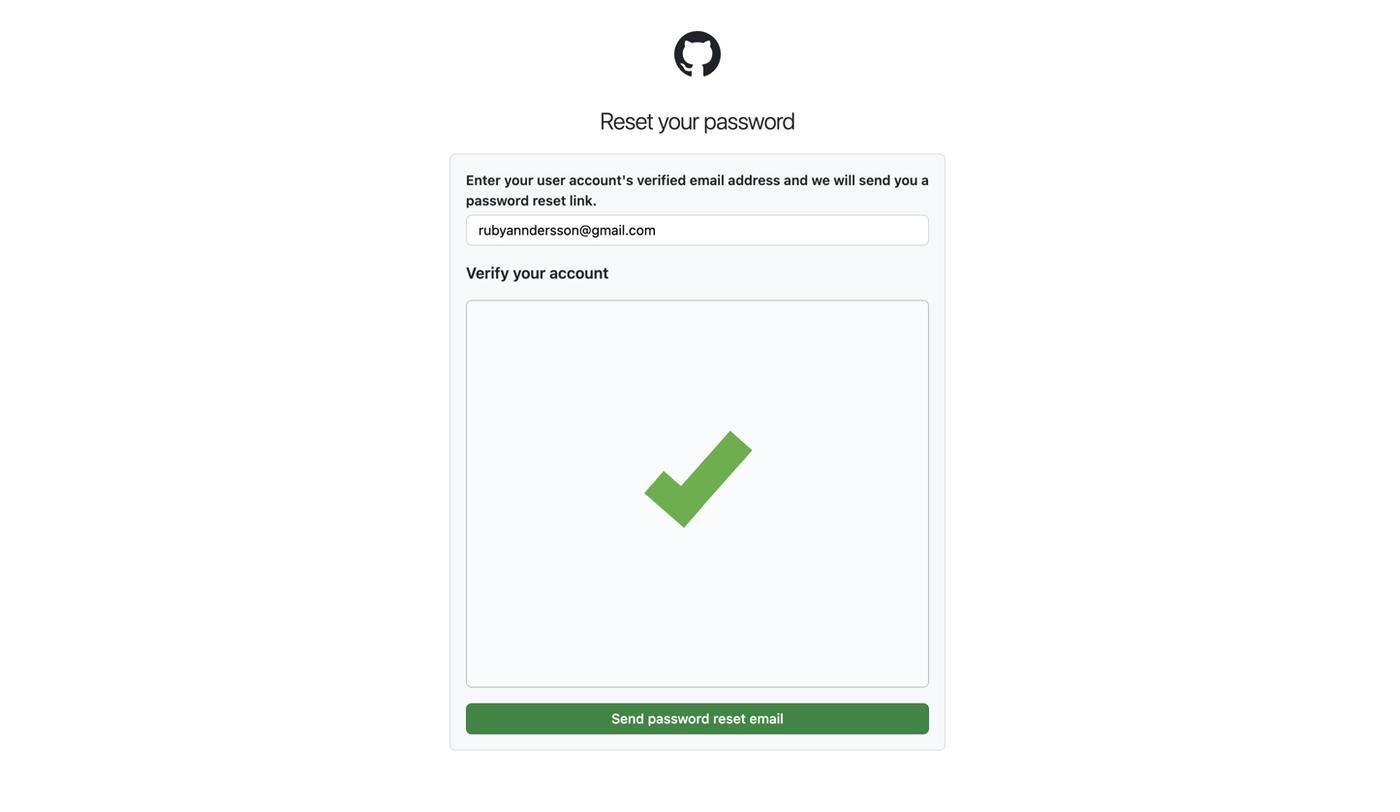 Task type: vqa. For each thing, say whether or not it's contained in the screenshot.
the "send"
yes



Task type: describe. For each thing, give the bounding box(es) containing it.
a
[[922, 172, 929, 188]]

verified
[[637, 172, 686, 188]]

address
[[728, 172, 781, 188]]

link.
[[570, 192, 597, 208]]

Enter your user account's verified email address and we will send you a password reset link. text field
[[466, 215, 930, 246]]

and
[[784, 172, 808, 188]]

verify your account
[[466, 264, 609, 282]]

account's
[[569, 172, 634, 188]]

your for password
[[658, 107, 699, 134]]

enter your user account's verified email address and we will send you a password reset link.
[[466, 172, 929, 208]]

reset
[[600, 107, 654, 134]]

will
[[834, 172, 856, 188]]

verify
[[466, 264, 509, 282]]

password inside enter your user account's verified email address and we will send you a password reset link.
[[466, 192, 529, 208]]



Task type: locate. For each thing, give the bounding box(es) containing it.
user
[[537, 172, 566, 188]]

None submit
[[466, 703, 930, 734]]

1 vertical spatial password
[[466, 192, 529, 208]]

you
[[895, 172, 918, 188]]

we
[[812, 172, 831, 188]]

your for user
[[504, 172, 534, 188]]

reset
[[533, 192, 566, 208]]

1 horizontal spatial password
[[704, 107, 795, 134]]

reset your password
[[600, 107, 795, 134]]

your
[[658, 107, 699, 134], [504, 172, 534, 188], [513, 264, 546, 282]]

account
[[550, 264, 609, 282]]

your left user
[[504, 172, 534, 188]]

your inside enter your user account's verified email address and we will send you a password reset link.
[[504, 172, 534, 188]]

password down enter at the top of the page
[[466, 192, 529, 208]]

your right verify
[[513, 264, 546, 282]]

enter
[[466, 172, 501, 188]]

send
[[859, 172, 891, 188]]

password up the address
[[704, 107, 795, 134]]

0 vertical spatial your
[[658, 107, 699, 134]]

1 vertical spatial your
[[504, 172, 534, 188]]

0 horizontal spatial password
[[466, 192, 529, 208]]

your right reset
[[658, 107, 699, 134]]

homepage image
[[675, 31, 721, 78]]

0 vertical spatial password
[[704, 107, 795, 134]]

2 vertical spatial your
[[513, 264, 546, 282]]

password
[[704, 107, 795, 134], [466, 192, 529, 208]]

your for account
[[513, 264, 546, 282]]

email
[[690, 172, 725, 188]]



